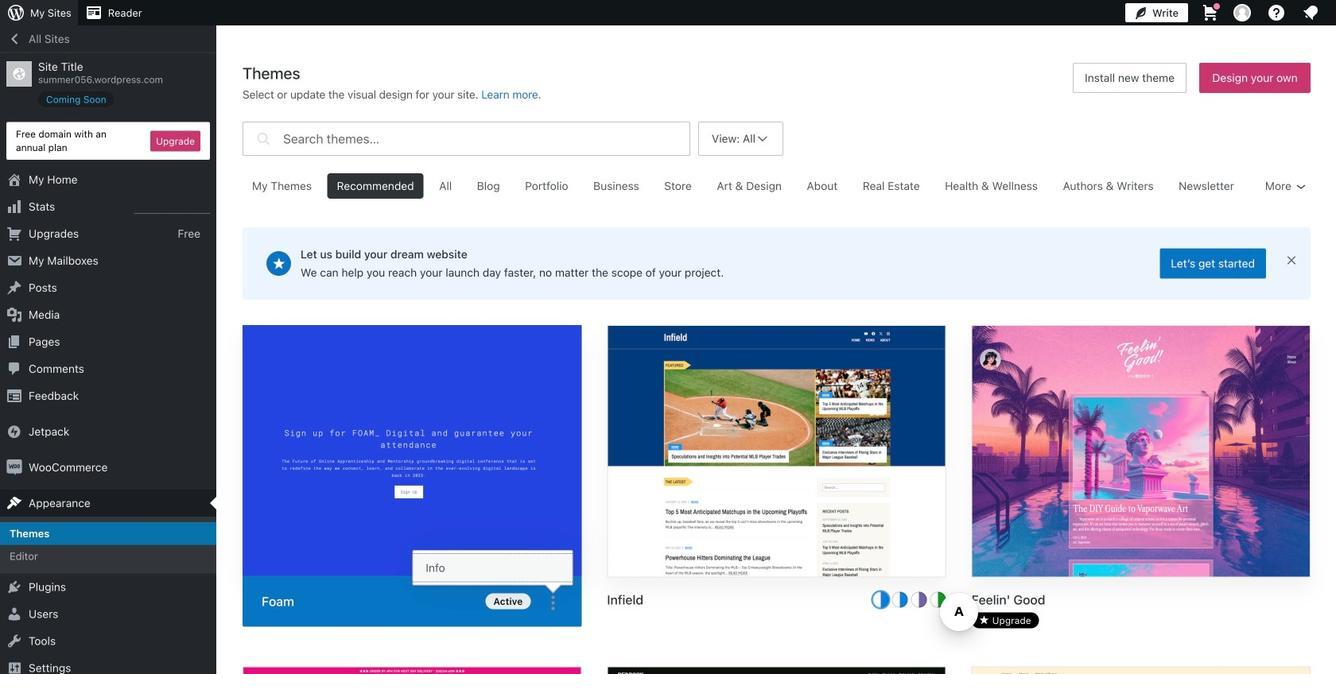 Task type: vqa. For each thing, say whether or not it's contained in the screenshot.
My shopping cart image
yes



Task type: describe. For each thing, give the bounding box(es) containing it.
manage your notifications image
[[1301, 3, 1320, 22]]

2 img image from the top
[[6, 460, 22, 476]]

more options for theme foam image
[[543, 594, 563, 613]]

cakely is a business theme perfect for bakers or cake makers with a vibrant colour. image
[[243, 668, 581, 674]]

open search image
[[253, 118, 273, 160]]

a cheerful wordpress blogging theme dedicated to all things homemade and delightful. image
[[972, 668, 1310, 674]]

help image
[[1267, 3, 1286, 22]]



Task type: locate. For each thing, give the bounding box(es) containing it.
my shopping cart image
[[1201, 3, 1220, 22]]

inspired by the iconic worlds of minecraft and minetest, bedrock is a blog theme that reminds the immersive experience of these games. image
[[608, 668, 945, 674]]

Search search field
[[283, 122, 689, 155]]

tooltip
[[404, 550, 573, 594]]

img image
[[6, 424, 22, 440], [6, 460, 22, 476]]

0 vertical spatial img image
[[6, 424, 22, 440]]

None search field
[[243, 118, 690, 160]]

my profile image
[[1233, 4, 1251, 21]]

menu
[[413, 551, 572, 585]]

1 img image from the top
[[6, 424, 22, 440]]

highest hourly views 0 image
[[134, 204, 210, 214]]

1 vertical spatial img image
[[6, 460, 22, 476]]

dismiss image
[[1285, 254, 1298, 267]]

a blog theme with a bold vaporwave aesthetic. its nostalgic atmosphere pays homage to the 80s and early 90s. image
[[972, 326, 1310, 579]]

foam is a simple theme that supports full-site editing. it comes with a set of minimal templates and design settings that can be manipulated through global styles. use it to build something beautiful. image
[[243, 325, 582, 580]]

a passionate sports fan blog celebrating your favorite game. image
[[608, 326, 945, 579]]



